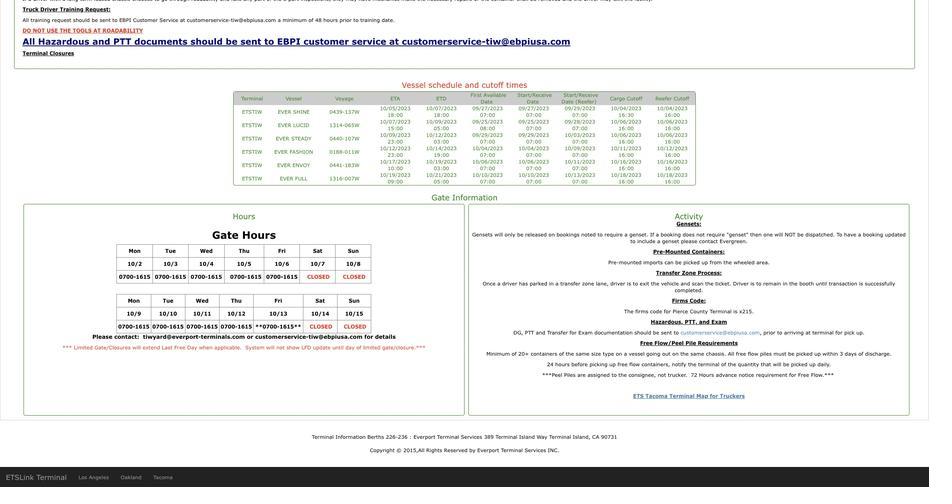 Task type: vqa. For each thing, say whether or not it's contained in the screenshot.
Vessel Schedule
no



Task type: locate. For each thing, give the bounding box(es) containing it.
terminal
[[813, 330, 834, 336], [699, 361, 720, 368]]

lane,
[[597, 281, 609, 287]]

0 vertical spatial sun
[[348, 248, 359, 254]]

0700-1615 down 10/5
[[229, 274, 262, 280]]

sun up 10/15
[[349, 298, 360, 304]]

,
[[760, 330, 762, 336]]

customerservice-
[[187, 17, 231, 23], [402, 36, 486, 47], [255, 334, 309, 340]]

1 horizontal spatial 18:00
[[434, 112, 449, 118]]

fri for 10/13
[[275, 298, 282, 304]]

not down containers,
[[658, 372, 667, 378]]

10/04/2023 07:00 down 08:00
[[473, 145, 503, 158]]

2 vertical spatial tiw@ebpiusa.com
[[309, 334, 363, 340]]

sat for 10/14
[[316, 298, 325, 304]]

ever for ever fashion
[[275, 149, 288, 155]]

be inside do not use the tools at roadability all hazardous and ptt documents should be sent to ebpi customer service at customerservice-tiw@ebpiusa.com terminal closures
[[226, 36, 238, 47]]

0 vertical spatial information
[[453, 193, 498, 202]]

18:00 inside 10/05/2023 18:00
[[388, 112, 403, 118]]

07:00 inside 09/25/2023 07:00
[[527, 125, 542, 131]]

5 etstiw from the top
[[242, 162, 262, 168]]

3 etstiw from the top
[[242, 135, 262, 141]]

03:00 for 10/12/2023 03:00
[[434, 139, 449, 145]]

16:00 inside 10/12/2023 16:00
[[665, 152, 681, 158]]

1 horizontal spatial exam
[[712, 319, 728, 325]]

0 horizontal spatial sent
[[100, 17, 111, 23]]

1 vertical spatial ptt
[[525, 330, 535, 336]]

10/06/2023 16:00 up 10/12/2023 16:00
[[658, 132, 688, 145]]

hours up 10/5
[[242, 229, 276, 241]]

1 horizontal spatial 10/16/2023 16:00
[[658, 159, 688, 171]]

mon up 10/2
[[129, 248, 141, 254]]

0 horizontal spatial vessel
[[286, 95, 302, 101]]

service
[[160, 17, 178, 23]]

1 horizontal spatial not
[[785, 231, 796, 238]]

tacoma link
[[148, 468, 179, 487]]

truck
[[23, 6, 39, 13]]

and
[[92, 36, 110, 47], [465, 80, 479, 89], [681, 281, 691, 287], [700, 319, 710, 325], [536, 330, 546, 336]]

at
[[180, 17, 185, 23], [390, 36, 399, 47], [806, 330, 811, 336]]

0 horizontal spatial until
[[333, 344, 344, 351]]

lucid
[[293, 122, 310, 128]]

1 vertical spatial mon
[[128, 298, 140, 304]]

1 horizontal spatial at
[[390, 36, 399, 47]]

0 vertical spatial pre-
[[654, 249, 666, 255]]

flow down vessel
[[630, 361, 640, 368]]

1 horizontal spatial 10/10/2023 07:00
[[519, 172, 550, 185]]

1 horizontal spatial training
[[361, 17, 380, 23]]

services for inc.
[[525, 447, 547, 454]]

1 vertical spatial until
[[333, 344, 344, 351]]

should inside do not use the tools at roadability all hazardous and ptt documents should be sent to ebpi customer service at customerservice-tiw@ebpiusa.com terminal closures
[[191, 36, 223, 47]]

request
[[52, 17, 71, 23]]

wed up 10/11
[[196, 298, 209, 304]]

ever for ever full
[[280, 175, 294, 181]]

hazardous, ptt, and exam
[[651, 319, 728, 325]]

05:00 inside 10/09/2023 05:00
[[434, 125, 449, 131]]

pre- for mounted
[[654, 249, 666, 255]]

0 vertical spatial 10/11/2023
[[611, 145, 642, 151]]

2 0700-1615 from the left
[[155, 274, 186, 280]]

start/receive up the (reefer)
[[564, 92, 599, 98]]

closed down 10/7
[[302, 274, 334, 280]]

thu up 10/5
[[239, 248, 250, 254]]

10/14/2023 19:00
[[427, 145, 457, 158]]

booking up genset
[[661, 231, 682, 238]]

2 etstiw from the top
[[242, 122, 262, 128]]

ebpi inside do not use the tools at roadability all hazardous and ptt documents should be sent to ebpi customer service at customerservice-tiw@ebpiusa.com terminal closures
[[277, 36, 301, 47]]

oakland link
[[115, 468, 148, 487]]

10/11/2023 down 16:30
[[611, 145, 642, 151]]

booking left updated
[[864, 231, 884, 238]]

driver up request
[[40, 6, 58, 13]]

1 horizontal spatial 09/25/2023
[[519, 118, 550, 125]]

pre- up imports
[[654, 249, 666, 255]]

ptt inside do not use the tools at roadability all hazardous and ptt documents should be sent to ebpi customer service at customerservice-tiw@ebpiusa.com terminal closures
[[113, 36, 131, 47]]

0 vertical spatial everport
[[414, 434, 436, 440]]

please contact:  tiwyard@everport-terminals.com or customerservice-tiw@ebpiusa.com for details
[[92, 334, 396, 340]]

on right out
[[673, 351, 679, 357]]

terminal inside do not use the tools at roadability all hazardous and ptt documents should be sent to ebpi customer service at customerservice-tiw@ebpiusa.com terminal closures
[[23, 50, 48, 57]]

0 vertical spatial not
[[33, 27, 45, 34]]

0 vertical spatial until
[[816, 281, 828, 287]]

1 horizontal spatial tiw@ebpiusa.com
[[309, 334, 363, 340]]

wed
[[200, 248, 213, 254], [196, 298, 209, 304]]

1 vertical spatial information
[[336, 434, 366, 440]]

2 start/receive from the left
[[564, 92, 599, 98]]

0700- down 10/9
[[118, 324, 135, 330]]

10/16/2023 down 10/12/2023 16:00
[[658, 159, 688, 165]]

1 10/04/2023 07:00 from the left
[[473, 145, 503, 158]]

0 vertical spatial services
[[461, 434, 483, 440]]

03:00
[[434, 139, 449, 145], [434, 165, 449, 171]]

2 05:00 from the top
[[434, 179, 449, 185]]

hours up gate hours
[[233, 211, 255, 221]]

0 vertical spatial fri
[[278, 248, 286, 254]]

0 vertical spatial ptt
[[113, 36, 131, 47]]

1 vertical spatial exam
[[579, 330, 593, 336]]

0 vertical spatial tiw@ebpiusa.com
[[231, 17, 276, 23]]

scan
[[693, 281, 704, 287]]

2 cutoff from the left
[[674, 95, 690, 101]]

ever shine
[[278, 108, 310, 115]]

1 driver from the left
[[503, 281, 518, 287]]

18:00 for 10/07/2023 18:00
[[434, 112, 449, 118]]

0 vertical spatial picked
[[684, 259, 700, 266]]

the up before
[[566, 351, 575, 357]]

2 09/25/2023 from the left
[[519, 118, 550, 125]]

05:00 for 10/09/2023 05:00
[[434, 125, 449, 131]]

1 horizontal spatial in
[[784, 281, 788, 287]]

ebpi
[[119, 17, 131, 23], [277, 36, 301, 47]]

sun for 10/8
[[348, 248, 359, 254]]

ever for ever lucid
[[278, 122, 292, 128]]

1615 down 10/5
[[247, 274, 262, 280]]

1 horizontal spatial flow
[[749, 351, 759, 357]]

tue for 10/10
[[163, 298, 173, 304]]

exam up customerservice@ebpiusa.com link
[[712, 319, 728, 325]]

mon up 10/9
[[128, 298, 140, 304]]

16:00
[[665, 112, 681, 118], [619, 125, 634, 131], [665, 125, 681, 131], [619, 139, 634, 145], [665, 139, 681, 145], [619, 152, 634, 158], [665, 152, 681, 158], [619, 165, 634, 171], [665, 165, 681, 171], [619, 179, 634, 185], [665, 179, 681, 185]]

and down the at
[[92, 36, 110, 47]]

terminal information berths 226-236 : everport terminal services 389 terminal island way terminal island, ca 90731
[[312, 434, 618, 440]]

firms
[[636, 308, 649, 315]]

09/29/2023 down the (reefer)
[[565, 105, 596, 111]]

0 vertical spatial wed
[[200, 248, 213, 254]]

etd
[[437, 95, 447, 101]]

2 23:00 from the top
[[388, 152, 403, 158]]

require
[[605, 231, 623, 238], [707, 231, 725, 238]]

not up contact
[[697, 231, 705, 238]]

0 horizontal spatial driver
[[40, 6, 58, 13]]

date
[[481, 98, 493, 105], [527, 98, 539, 105], [562, 98, 574, 105]]

a left vessel
[[625, 351, 628, 357]]

1 horizontal spatial should
[[191, 36, 223, 47]]

way
[[537, 434, 548, 440]]

1 vertical spatial at
[[390, 36, 399, 47]]

0 vertical spatial at
[[180, 17, 185, 23]]

1 18:00 from the left
[[388, 112, 403, 118]]

etstiw for ever fashion
[[242, 149, 262, 155]]

0 horizontal spatial same
[[576, 351, 590, 357]]

0 vertical spatial hours
[[324, 17, 338, 23]]

all down do
[[23, 36, 35, 47]]

0 horizontal spatial information
[[336, 434, 366, 440]]

full
[[295, 175, 308, 181]]

in right parked
[[550, 281, 554, 287]]

pre- up the lane,
[[609, 259, 619, 266]]

10/16/2023 down the 10/11/2023 16:00
[[611, 159, 642, 165]]

1615 down 10/3
[[172, 274, 186, 280]]

1 horizontal spatial 10/12/2023
[[427, 132, 457, 138]]

4 etstiw from the top
[[242, 149, 262, 155]]

1 horizontal spatial start/receive
[[564, 92, 599, 98]]

10/16/2023
[[611, 159, 642, 165], [658, 159, 688, 165]]

and inside once a driver has parked in a transfer zone lane, driver is to exit the vehicle and scan the ticket. driver is to remain in the booth until transaction is successfully completed.
[[681, 281, 691, 287]]

10/16/2023 16:00 down 10/12/2023 16:00
[[658, 159, 688, 171]]

daily.
[[818, 361, 832, 368]]

mon
[[129, 248, 141, 254], [128, 298, 140, 304]]

10/09/2023 for 05:00
[[427, 118, 457, 125]]

gensets
[[473, 231, 493, 238]]

tue up 10/3
[[165, 248, 176, 254]]

schedule
[[429, 80, 463, 89]]

10/19/2023 09:00
[[380, 172, 411, 185]]

0 vertical spatial hours
[[233, 211, 255, 221]]

available
[[484, 92, 507, 98]]

10/04/2023 07:00
[[473, 145, 503, 158], [519, 145, 550, 158]]

1 horizontal spatial pre-
[[654, 249, 666, 255]]

ever for ever envoy
[[277, 162, 291, 168]]

1 horizontal spatial terminal
[[813, 330, 834, 336]]

10/09/2023 down 15:00
[[380, 132, 411, 138]]

1 vertical spatial 10/07/2023
[[380, 118, 411, 125]]

"genset"
[[727, 231, 749, 238]]

dispatched.
[[806, 231, 836, 238]]

07:00 inside 10/13/2023 07:00
[[573, 179, 588, 185]]

vessel
[[402, 80, 426, 89], [286, 95, 302, 101]]

0 horizontal spatial cutoff
[[627, 95, 643, 101]]

23:00 up 10/12/2023 23:00
[[388, 139, 403, 145]]

sat up 10/14
[[316, 298, 325, 304]]

does
[[683, 231, 695, 238]]

copyright
[[370, 447, 395, 454]]

information left berths at left bottom
[[336, 434, 366, 440]]

vessel for vessel schedule and cutoff times
[[402, 80, 426, 89]]

09/29/2023 07:00 down 09/25/2023 07:00
[[519, 132, 550, 145]]

sent inside do not use the tools at roadability all hazardous and ptt documents should be sent to ebpi customer service at customerservice-tiw@ebpiusa.com terminal closures
[[241, 36, 262, 47]]

tools
[[73, 27, 92, 34]]

fri for 10/6
[[278, 248, 286, 254]]

will right one on the top of page
[[775, 231, 784, 238]]

everport down 389
[[478, 447, 500, 454]]

1 23:00 from the top
[[388, 139, 403, 145]]

everport for :
[[414, 434, 436, 440]]

services for 389
[[461, 434, 483, 440]]

0 vertical spatial 10/09/2023
[[427, 118, 457, 125]]

1 vertical spatial tiw@ebpiusa.com
[[486, 36, 571, 47]]

angeles
[[89, 474, 109, 481]]

0 horizontal spatial 10/10/2023
[[473, 172, 503, 178]]

1 horizontal spatial on
[[616, 351, 623, 357]]

1 in from the left
[[550, 281, 554, 287]]

a left genset
[[658, 238, 661, 244]]

update
[[313, 344, 331, 351]]

once
[[483, 281, 496, 287]]

10/05/2023
[[380, 105, 411, 111]]

0 horizontal spatial in
[[550, 281, 554, 287]]

ever down ever fashion
[[277, 162, 291, 168]]

customerservice- inside do not use the tools at roadability all hazardous and ptt documents should be sent to ebpi customer service at customerservice-tiw@ebpiusa.com terminal closures
[[402, 36, 486, 47]]

will right system
[[266, 344, 275, 351]]

has
[[519, 281, 528, 287]]

transaction
[[830, 281, 858, 287]]

services
[[461, 434, 483, 440], [525, 447, 547, 454]]

training
[[31, 17, 50, 23], [361, 17, 380, 23]]

updated
[[886, 231, 907, 238]]

2 18:00 from the left
[[434, 112, 449, 118]]

for up before
[[570, 330, 577, 336]]

2 horizontal spatial date
[[562, 98, 574, 105]]

minimum
[[487, 351, 510, 357]]

1 horizontal spatial ptt
[[525, 330, 535, 336]]

start/receive down the times
[[518, 92, 552, 98]]

2 date from the left
[[527, 98, 539, 105]]

a right once
[[498, 281, 501, 287]]

transfer down can
[[657, 270, 681, 276]]

1615 up please contact:  tiwyard@everport-terminals.com or customerservice-tiw@ebpiusa.com for details
[[238, 324, 252, 330]]

start/receive inside the start/receive date
[[518, 92, 552, 98]]

driver left has
[[503, 281, 518, 287]]

0 horizontal spatial not
[[33, 27, 45, 34]]

free flow/peel pile requirements
[[641, 340, 739, 346]]

1 horizontal spatial 10/09/2023
[[427, 118, 457, 125]]

10/19/2023 03:00
[[427, 159, 457, 171]]

10/12/2023 down '10/04/2023 16:00'
[[658, 145, 688, 151]]

and up 'completed.'
[[681, 281, 691, 287]]

free
[[737, 351, 747, 357], [618, 361, 628, 368]]

pre- for mounted
[[609, 259, 619, 266]]

thu
[[239, 248, 250, 254], [231, 298, 242, 304]]

2 03:00 from the top
[[434, 165, 449, 171]]

0 horizontal spatial gate
[[212, 229, 239, 241]]

10/06/2023 down 09/25/2023 07:00
[[519, 159, 550, 165]]

05:00 inside '10/21/2023 05:00'
[[434, 179, 449, 185]]

2 vertical spatial 10/09/2023
[[565, 145, 596, 151]]

0 horizontal spatial terminal
[[699, 361, 720, 368]]

1314-
[[330, 122, 345, 128]]

10/12/2023 for 23:00
[[380, 145, 411, 151]]

not right one on the top of page
[[785, 231, 796, 238]]

require right noted
[[605, 231, 623, 238]]

wed for 10/11
[[196, 298, 209, 304]]

1 10/10/2023 from the left
[[473, 172, 503, 178]]

0 horizontal spatial everport
[[414, 434, 436, 440]]

same down pile
[[691, 351, 705, 357]]

07:00 inside 10/09/2023 07:00
[[573, 152, 588, 158]]

not left show
[[277, 344, 285, 351]]

1 same from the left
[[576, 351, 590, 357]]

1 vertical spatial sat
[[316, 298, 325, 304]]

1 vertical spatial 03:00
[[434, 165, 449, 171]]

0700-1615 down 10/3
[[155, 274, 186, 280]]

1 vertical spatial 10/09/2023
[[380, 132, 411, 138]]

ever down ever steady
[[275, 149, 288, 155]]

sent
[[100, 17, 111, 23], [241, 36, 262, 47], [662, 330, 673, 336]]

tiw@ebpiusa.com inside do not use the tools at roadability all hazardous and ptt documents should be sent to ebpi customer service at customerservice-tiw@ebpiusa.com terminal closures
[[486, 36, 571, 47]]

thu up 10/12
[[231, 298, 242, 304]]

1 09/27/2023 07:00 from the left
[[473, 105, 503, 118]]

be up the at
[[92, 17, 98, 23]]

1 vertical spatial not
[[785, 231, 796, 238]]

1 horizontal spatial 09/27/2023 07:00
[[519, 105, 550, 118]]

thu for 10/5
[[239, 248, 250, 254]]

16:00 inside '10/04/2023 16:00'
[[665, 112, 681, 118]]

09/29/2023
[[565, 105, 596, 111], [473, 132, 503, 138], [519, 132, 550, 138]]

etstiw for ever lucid
[[242, 122, 262, 128]]

within
[[823, 351, 839, 357]]

2 booking from the left
[[864, 231, 884, 238]]

3 date from the left
[[562, 98, 574, 105]]

start/receive inside start/receive date (reefer)
[[564, 92, 599, 98]]

10/04/2023 down 09/25/2023 07:00
[[519, 145, 550, 151]]

0 horizontal spatial 09/27/2023 07:00
[[473, 105, 503, 118]]

2 10/10/2023 from the left
[[519, 172, 550, 178]]

10/12/2023 for 03:00
[[427, 132, 457, 138]]

1 09/25/2023 from the left
[[473, 118, 503, 125]]

pick
[[845, 330, 855, 336]]

2 in from the left
[[784, 281, 788, 287]]

03:00 up 10/21/2023
[[434, 165, 449, 171]]

1 date from the left
[[481, 98, 493, 105]]

10/05/2023 18:00
[[380, 105, 411, 118]]

start/receive for start/receive date
[[518, 92, 552, 98]]

at inside do not use the tools at roadability all hazardous and ptt documents should be sent to ebpi customer service at customerservice-tiw@ebpiusa.com terminal closures
[[390, 36, 399, 47]]

07:00 inside 10/03/2023 07:00
[[573, 139, 588, 145]]

hours right the 48
[[324, 17, 338, 23]]

mon for 10/9
[[128, 298, 140, 304]]

information for gate
[[453, 193, 498, 202]]

and inside do not use the tools at roadability all hazardous and ptt documents should be sent to ebpi customer service at customerservice-tiw@ebpiusa.com terminal closures
[[92, 36, 110, 47]]

free left day
[[174, 344, 186, 351]]

1 horizontal spatial services
[[525, 447, 547, 454]]

0 horizontal spatial 10/10/2023 07:00
[[473, 172, 503, 185]]

date inside start/receive date (reefer)
[[562, 98, 574, 105]]

1 horizontal spatial driver
[[611, 281, 626, 287]]

1 05:00 from the top
[[434, 125, 449, 131]]

1 vertical spatial thu
[[231, 298, 242, 304]]

closed
[[302, 274, 334, 280], [338, 274, 369, 280], [310, 324, 333, 330], [344, 324, 367, 330]]

0 horizontal spatial 09/27/2023
[[473, 105, 503, 111]]

require up contact
[[707, 231, 725, 238]]

is left remain
[[751, 281, 755, 287]]

is
[[628, 281, 632, 287], [751, 281, 755, 287], [860, 281, 864, 287], [734, 308, 738, 315]]

10/06/2023 down 16:30
[[611, 118, 642, 125]]

03:00 inside 10/19/2023 03:00
[[434, 165, 449, 171]]

1 horizontal spatial 09/27/2023
[[519, 105, 550, 111]]

tacoma terminal
[[646, 393, 695, 399]]

6 etstiw from the top
[[242, 175, 262, 181]]

on right type
[[616, 351, 623, 357]]

03:00 up 10/14/2023
[[434, 139, 449, 145]]

1 etstiw from the top
[[242, 108, 262, 115]]

1 vertical spatial vessel
[[286, 95, 302, 101]]

007w
[[345, 175, 360, 181]]

be right can
[[676, 259, 682, 266]]

0 horizontal spatial require
[[605, 231, 623, 238]]

10/12
[[228, 311, 246, 317]]

prior right ,
[[764, 330, 776, 336]]

mounted
[[619, 259, 642, 266]]

free up the quantity
[[737, 351, 747, 357]]

not right do
[[33, 27, 45, 34]]

18:00 inside 10/07/2023 18:00
[[434, 112, 449, 118]]

not inside gensets will only be released on bookings noted to require a genset. if a booking does not require "genset" then one will not be dispatched. to have a booking updated to include a genset please contact evergreen.
[[697, 231, 705, 238]]

0 vertical spatial sat
[[313, 248, 323, 254]]

1 cutoff from the left
[[627, 95, 643, 101]]

exit
[[640, 281, 650, 287]]

0700-1615 down "10/6"
[[266, 274, 298, 280]]

if
[[651, 231, 655, 238]]

03:00 inside 10/12/2023 03:00
[[434, 139, 449, 145]]

not inside do not use the tools at roadability all hazardous and ptt documents should be sent to ebpi customer service at customerservice-tiw@ebpiusa.com terminal closures
[[33, 27, 45, 34]]

0 horizontal spatial ebpi
[[119, 17, 131, 23]]

0441-
[[330, 162, 345, 168]]

1 vertical spatial 05:00
[[434, 179, 449, 185]]

etstiw for ever envoy
[[242, 162, 262, 168]]

2 10/16/2023 from the left
[[658, 159, 688, 165]]

0 vertical spatial 05:00
[[434, 125, 449, 131]]

011w
[[345, 149, 360, 155]]

driver inside once a driver has parked in a transfer zone lane, driver is to exit the vehicle and scan the ticket. driver is to remain in the booth until transaction is successfully completed.
[[734, 281, 749, 287]]

2 09/27/2023 from the left
[[519, 105, 550, 111]]

1 start/receive from the left
[[518, 92, 552, 98]]

thu for 10/12
[[231, 298, 242, 304]]

2 horizontal spatial 10/12/2023
[[658, 145, 688, 151]]

2 vertical spatial sent
[[662, 330, 673, 336]]

truck driver training request:
[[23, 6, 111, 13]]

065w
[[345, 122, 360, 128]]

23:00 inside 10/09/2023 23:00
[[388, 139, 403, 145]]

ever
[[278, 108, 292, 115], [278, 122, 292, 128], [276, 135, 290, 141], [275, 149, 288, 155], [277, 162, 291, 168], [280, 175, 294, 181]]

23:00 inside 10/12/2023 23:00
[[388, 152, 403, 158]]

sat for 10/7
[[313, 248, 323, 254]]

1 horizontal spatial 10/18/2023 16:00
[[658, 172, 688, 185]]

date inside the start/receive date
[[527, 98, 539, 105]]

1 horizontal spatial date
[[527, 98, 539, 105]]

the
[[625, 308, 634, 315]]

0 horizontal spatial 10/09/2023
[[380, 132, 411, 138]]

1314-065w
[[330, 122, 360, 128]]

10/18/2023 down the 10/11/2023 16:00
[[611, 172, 642, 178]]

start/receive
[[518, 92, 552, 98], [564, 92, 599, 98]]

1 vertical spatial flow
[[630, 361, 640, 368]]

0700- down 10/2
[[119, 274, 136, 280]]

tiw@ebpiusa.com
[[231, 17, 276, 23], [486, 36, 571, 47], [309, 334, 363, 340]]

1 03:00 from the top
[[434, 139, 449, 145]]

all right chassis.
[[729, 351, 735, 357]]

ptt
[[113, 36, 131, 47], [525, 330, 535, 336]]

10/04/2023 down reefer cutoff
[[658, 105, 688, 111]]

start/receive date
[[516, 92, 552, 105]]

to inside do not use the tools at roadability all hazardous and ptt documents should be sent to ebpi customer service at customerservice-tiw@ebpiusa.com terminal closures
[[265, 36, 274, 47]]

10/11/2023
[[611, 145, 642, 151], [565, 159, 596, 165]]

09/25/2023 up 08:00
[[473, 118, 503, 125]]

1 horizontal spatial until
[[816, 281, 828, 287]]

ebpi down minimum
[[277, 36, 301, 47]]

etstiw for ever shine
[[242, 108, 262, 115]]

10/06/2023 up the 10/11/2023 16:00
[[611, 132, 642, 138]]

all up do
[[23, 17, 29, 23]]

vessel schedule and cutoff times
[[402, 80, 528, 89]]

09/25/2023 for 07:00
[[519, 118, 550, 125]]

imports
[[644, 259, 663, 266]]

1 horizontal spatial 10/07/2023
[[427, 105, 457, 111]]

on right "released"
[[549, 231, 555, 238]]

date for start/receive date
[[527, 98, 539, 105]]

process:
[[698, 270, 723, 276]]

will left only
[[495, 231, 503, 238]]

exam
[[712, 319, 728, 325], [579, 330, 593, 336]]

1 vertical spatial fri
[[275, 298, 282, 304]]

09/25/2023
[[473, 118, 503, 125], [519, 118, 550, 125]]

system
[[246, 344, 265, 351]]

please
[[92, 334, 112, 340]]

1 10/10/2023 07:00 from the left
[[473, 172, 503, 185]]

16:00 inside the 10/11/2023 16:00
[[619, 152, 634, 158]]

0 horizontal spatial not
[[277, 344, 285, 351]]

firms
[[673, 298, 689, 304]]

48
[[315, 17, 322, 23]]

training left date.
[[361, 17, 380, 23]]

for up limited
[[365, 334, 374, 340]]

2 driver from the left
[[611, 281, 626, 287]]



Task type: describe. For each thing, give the bounding box(es) containing it.
2 horizontal spatial 09/29/2023 07:00
[[565, 105, 596, 118]]

up left daily.
[[810, 361, 816, 368]]

the down process:
[[706, 281, 714, 287]]

will down "must"
[[774, 361, 782, 368]]

2 10/06/2023 07:00 from the left
[[519, 159, 550, 171]]

24
[[548, 361, 554, 368]]

of left 20+
[[512, 351, 517, 357]]

is right transaction at the right of the page
[[860, 281, 864, 287]]

0700- down 10/11
[[187, 324, 204, 330]]

etslink terminal link
[[0, 468, 73, 487]]

berths
[[368, 434, 384, 440]]

first available date
[[469, 92, 507, 105]]

ever full
[[280, 175, 308, 181]]

1615 down 10/11
[[204, 324, 218, 330]]

up up daily.
[[815, 351, 822, 357]]

10/12/2023 for 16:00
[[658, 145, 688, 151]]

1 09/27/2023 from the left
[[473, 105, 503, 111]]

for right requirement
[[790, 372, 797, 378]]

a right have
[[859, 231, 862, 238]]

date for start/receive date (reefer)
[[562, 98, 574, 105]]

of right containers
[[560, 351, 564, 357]]

10/7
[[311, 261, 325, 267]]

gate for gate information
[[432, 193, 450, 202]]

cargo
[[611, 95, 626, 101]]

inc.
[[548, 447, 560, 454]]

service
[[352, 36, 387, 47]]

2 horizontal spatial at
[[806, 330, 811, 336]]

18:00 for 10/05/2023 18:00
[[388, 112, 403, 118]]

the left the consignee,
[[619, 372, 627, 378]]

closed down 10/15
[[344, 324, 367, 330]]

0 vertical spatial should
[[73, 17, 90, 23]]

23:00 for 10/12/2023 23:00
[[388, 152, 403, 158]]

2 horizontal spatial free
[[799, 372, 810, 378]]

1 vertical spatial picked
[[797, 351, 813, 357]]

the up advance
[[729, 361, 737, 368]]

be up flow/peel
[[654, 330, 660, 336]]

activity
[[675, 211, 704, 221]]

will left extend
[[133, 344, 141, 351]]

genset.
[[630, 231, 649, 238]]

1 booking from the left
[[661, 231, 682, 238]]

16:30
[[619, 112, 634, 118]]

code:
[[690, 298, 707, 304]]

0 vertical spatial ebpi
[[119, 17, 131, 23]]

and up containers
[[536, 330, 546, 336]]

1615 down 10/2
[[136, 274, 151, 280]]

1615 down the 10/4
[[208, 274, 222, 280]]

a left genset.
[[625, 231, 628, 238]]

0439-137w
[[330, 108, 360, 115]]

0 horizontal spatial tiw@ebpiusa.com
[[231, 17, 276, 23]]

vessel for vessel
[[286, 95, 302, 101]]

0 vertical spatial driver
[[40, 6, 58, 13]]

closed down 10/14
[[310, 324, 333, 330]]

assigned
[[588, 372, 610, 378]]

everport for by
[[478, 447, 500, 454]]

gensets:
[[677, 221, 702, 227]]

pre-mounted imports can be picked up from the wheeled area.
[[609, 259, 770, 266]]

0 vertical spatial prior
[[340, 17, 352, 23]]

up left from
[[702, 259, 709, 266]]

0 vertical spatial exam
[[712, 319, 728, 325]]

10/17/2023
[[380, 159, 411, 165]]

2 10/18/2023 16:00 from the left
[[658, 172, 688, 185]]

***
[[62, 344, 72, 351]]

the
[[60, 27, 71, 34]]

07:00 inside 10/11/2023 07:00
[[573, 165, 588, 171]]

etslink terminal
[[6, 473, 67, 482]]

10/07/2023 for 15:00
[[380, 118, 411, 125]]

type
[[603, 351, 615, 357]]

1 10/06/2023 07:00 from the left
[[473, 159, 503, 171]]

ever for ever shine
[[278, 108, 292, 115]]

10/13/2023 07:00
[[565, 172, 596, 185]]

1 training from the left
[[31, 17, 50, 23]]

flow/peel
[[655, 340, 684, 346]]

mon for 10/2
[[129, 248, 141, 254]]

of up advance
[[722, 361, 727, 368]]

10/07/2023 for 18:00
[[427, 105, 457, 111]]

show
[[287, 344, 300, 351]]

pre-mounted containers:
[[654, 249, 725, 255]]

0700- down the 10/4
[[191, 274, 208, 280]]

cutoff for cargo
[[627, 95, 643, 101]]

a right the if
[[656, 231, 660, 238]]

up down type
[[610, 361, 616, 368]]

1 horizontal spatial 09/29/2023
[[519, 132, 550, 138]]

10/09/2023 for 23:00
[[380, 132, 411, 138]]

10/11
[[193, 311, 211, 317]]

1615 down 10/9
[[135, 324, 150, 330]]

1 horizontal spatial customerservice-
[[255, 334, 309, 340]]

on inside gensets will only be released on bookings noted to require a genset. if a booking does not require "genset" then one will not be dispatched. to have a booking updated to include a genset please contact evergreen.
[[549, 231, 555, 238]]

the left booth
[[790, 281, 798, 287]]

transfer
[[561, 281, 581, 287]]

0 vertical spatial sent
[[100, 17, 111, 23]]

requirement
[[757, 372, 788, 378]]

10/09/2023 for 07:00
[[565, 145, 596, 151]]

10/06/2023 down '10/04/2023 16:00'
[[658, 118, 688, 125]]

1 10/18/2023 from the left
[[611, 172, 642, 178]]

minimum of 20+ containers of the same size type on a vessel going out on the same chassis. all free flow piles must be picked up within 3 days of discharge.
[[487, 351, 892, 357]]

08:00
[[480, 125, 496, 131]]

2 10/16/2023 16:00 from the left
[[658, 159, 688, 171]]

information for terminal
[[336, 434, 366, 440]]

ever for ever steady
[[276, 135, 290, 141]]

for right map
[[711, 393, 719, 399]]

ever lucid
[[278, 122, 310, 128]]

chassis.
[[707, 351, 727, 357]]

vessel
[[629, 351, 645, 357]]

2 horizontal spatial 09/29/2023
[[565, 105, 596, 111]]

0439-
[[330, 108, 345, 115]]

and up first
[[465, 80, 479, 89]]

0 horizontal spatial 09/29/2023
[[473, 132, 503, 138]]

wed for 10/4
[[200, 248, 213, 254]]

1 horizontal spatial 09/29/2023 07:00
[[519, 132, 550, 145]]

389
[[484, 434, 494, 440]]

contact
[[700, 238, 719, 244]]

all inside do not use the tools at roadability all hazardous and ptt documents should be sent to ebpi customer service at customerservice-tiw@ebpiusa.com terminal closures
[[23, 36, 35, 47]]

2 vertical spatial all
[[729, 351, 735, 357]]

2 training from the left
[[361, 17, 380, 23]]

10/3
[[163, 261, 178, 267]]

07:00 inside 09/28/2023 07:00
[[573, 125, 588, 131]]

is left "exit" on the right of page
[[628, 281, 632, 287]]

10/06/2023 16:00 up the 10/11/2023 16:00
[[611, 132, 642, 145]]

be right "must"
[[789, 351, 795, 357]]

notify
[[672, 361, 687, 368]]

last
[[162, 344, 173, 351]]

2015,all
[[404, 447, 425, 454]]

advance
[[717, 372, 738, 378]]

2 require from the left
[[707, 231, 725, 238]]

the up ***peel piles are assigned to the consignee, not trucker.  72 hours advance notice requirement for free flow.***
[[689, 361, 697, 368]]

10/2
[[128, 261, 142, 267]]

ever fashion
[[275, 149, 313, 155]]

23:00 for 10/09/2023 23:00
[[388, 139, 403, 145]]

0 vertical spatial terminal
[[813, 330, 834, 336]]

extend
[[143, 344, 160, 351]]

10/19/2023 for 03:00
[[427, 159, 457, 165]]

3
[[841, 351, 844, 357]]

oakland
[[121, 474, 142, 481]]

2 vertical spatial should
[[635, 330, 652, 336]]

until inside once a driver has parked in a transfer zone lane, driver is to exit the vehicle and scan the ticket. driver is to remain in the booth until transaction is successfully completed.
[[816, 281, 828, 287]]

0 horizontal spatial exam
[[579, 330, 593, 336]]

1 10/18/2023 16:00 from the left
[[611, 172, 642, 185]]

4 0700-1615 from the left
[[229, 274, 262, 280]]

09/25/2023 07:00
[[519, 118, 550, 131]]

los angeles
[[79, 474, 109, 481]]

90731
[[602, 434, 618, 440]]

10/19/2023 for 09:00
[[380, 172, 411, 178]]

0 horizontal spatial customerservice-
[[187, 17, 231, 23]]

bookings
[[557, 231, 580, 238]]

20+
[[519, 351, 529, 357]]

0 horizontal spatial hours
[[324, 17, 338, 23]]

2 vertical spatial not
[[658, 372, 667, 378]]

start/receive for start/receive date (reefer)
[[564, 92, 599, 98]]

5 0700-1615 from the left
[[266, 274, 298, 280]]

for right code on the right
[[664, 308, 672, 315]]

be down "must"
[[784, 361, 790, 368]]

10/12/2023 23:00
[[380, 145, 411, 158]]

1 require from the left
[[605, 231, 623, 238]]

the right "exit" on the right of page
[[652, 281, 660, 287]]

consignee,
[[629, 372, 657, 378]]

0700-1615 0700-1615 0700-1615 0700-1615 **0700-1615** closed closed
[[118, 324, 370, 330]]

0 vertical spatial flow
[[749, 351, 759, 357]]

09/25/2023 for 08:00
[[473, 118, 503, 125]]

0 horizontal spatial at
[[180, 17, 185, 23]]

island,
[[573, 434, 591, 440]]

1 vertical spatial hours
[[242, 229, 276, 241]]

1 horizontal spatial prior
[[764, 330, 776, 336]]

10/04/2023 down 08:00
[[473, 145, 503, 151]]

0 horizontal spatial free
[[174, 344, 186, 351]]

1 vertical spatial not
[[277, 344, 285, 351]]

0700- down 10/10
[[152, 324, 169, 330]]

2 same from the left
[[691, 351, 705, 357]]

is left x215.
[[734, 308, 738, 315]]

include
[[638, 238, 656, 244]]

of right days
[[859, 351, 864, 357]]

remain
[[764, 281, 782, 287]]

24 hours before picking up free flow containers, notify the terminal of the quantity that will be picked up daily.
[[548, 361, 832, 368]]

2 vertical spatial picked
[[792, 361, 808, 368]]

107w
[[345, 135, 360, 141]]

limited
[[363, 344, 381, 351]]

2 horizontal spatial on
[[673, 351, 679, 357]]

2 horizontal spatial sent
[[662, 330, 673, 336]]

09:00
[[388, 179, 403, 185]]

ever envoy
[[277, 162, 310, 168]]

0700- down "10/6"
[[266, 274, 283, 280]]

not inside gensets will only be released on bookings noted to require a genset. if a booking does not require "genset" then one will not be dispatched. to have a booking updated to include a genset please contact evergreen.
[[785, 231, 796, 238]]

10/04/2023 16:00
[[658, 105, 688, 118]]

1 10/16/2023 from the left
[[611, 159, 642, 165]]

05:00 for 10/21/2023 05:00
[[434, 179, 449, 185]]

be right only
[[518, 231, 524, 238]]

***peel
[[543, 372, 563, 378]]

03:00 for 10/19/2023 03:00
[[434, 165, 449, 171]]

1615 up the tiwyard@everport-
[[169, 324, 184, 330]]

2 10/18/2023 from the left
[[658, 172, 688, 178]]

of left the 48
[[309, 17, 314, 23]]

10/06/2023 down 08:00
[[473, 159, 503, 165]]

0440-107w
[[330, 135, 360, 141]]

tue for 10/3
[[165, 248, 176, 254]]

a left minimum
[[278, 17, 281, 23]]

0 horizontal spatial 09/29/2023 07:00
[[473, 132, 503, 145]]

10:00
[[388, 165, 403, 171]]

and down county
[[700, 319, 710, 325]]

3 0700-1615 from the left
[[191, 274, 222, 280]]

0700- down 10/3
[[155, 274, 172, 280]]

1 horizontal spatial free
[[641, 340, 653, 346]]

2 vertical spatial hours
[[700, 372, 715, 378]]

copyright © 2015,all rights reserved by everport terminal services inc.
[[370, 447, 560, 454]]

date inside first available date
[[481, 98, 493, 105]]

1 10/16/2023 16:00 from the left
[[611, 159, 642, 171]]

shine
[[293, 108, 310, 115]]

etstiw for ever steady
[[242, 135, 262, 141]]

sun for 10/15
[[349, 298, 360, 304]]

closed down 10/8
[[338, 274, 369, 280]]

customer
[[304, 36, 349, 47]]

0700- up terminals.com
[[221, 324, 238, 330]]

1615 down "10/6"
[[283, 274, 298, 280]]

0 horizontal spatial transfer
[[548, 330, 568, 336]]

genset
[[663, 238, 680, 244]]

piles
[[761, 351, 772, 357]]

a left transfer at the right bottom
[[556, 281, 559, 287]]

2 10/04/2023 07:00 from the left
[[519, 145, 550, 158]]

0700- down 10/5
[[230, 274, 247, 280]]

ets tacoma terminal map for truckers link
[[634, 393, 746, 399]]

of right the day
[[357, 344, 362, 351]]

0 vertical spatial transfer
[[657, 270, 681, 276]]

cutoff for reefer
[[674, 95, 690, 101]]

voyage
[[336, 95, 354, 101]]

10/11/2023 for 07:00
[[565, 159, 596, 165]]

10/04/2023 up 16:30
[[611, 105, 642, 111]]

1316-007w
[[330, 175, 360, 181]]

1 0700-1615 from the left
[[119, 274, 151, 280]]

the up 24 hours before picking up free flow containers, notify the terminal of the quantity that will be picked up daily. at the bottom right of page
[[681, 351, 689, 357]]

10/11/2023 for 16:00
[[611, 145, 642, 151]]

times
[[507, 80, 528, 89]]

request:
[[85, 6, 111, 13]]

2 10/10/2023 07:00 from the left
[[519, 172, 550, 185]]

10/06/2023 16:00 down '10/04/2023 16:00'
[[658, 118, 688, 131]]

1 vertical spatial hours
[[556, 361, 570, 368]]

requirements
[[699, 340, 739, 346]]

from
[[710, 259, 722, 266]]

terminals.com
[[201, 334, 245, 340]]

10/06/2023 up 10/12/2023 16:00
[[658, 132, 688, 138]]

when
[[199, 344, 213, 351]]

for left the pick at bottom right
[[836, 330, 843, 336]]

do not use the tools at roadability all hazardous and ptt documents should be sent to ebpi customer service at customerservice-tiw@ebpiusa.com terminal closures
[[23, 27, 571, 57]]

can
[[665, 259, 674, 266]]

1 vertical spatial free
[[618, 361, 628, 368]]

ticket.
[[716, 281, 732, 287]]

2 09/27/2023 07:00 from the left
[[519, 105, 550, 118]]

236
[[398, 434, 408, 440]]

the right from
[[724, 259, 733, 266]]

be left dispatched. on the right of the page
[[798, 231, 804, 238]]

gate for gate hours
[[212, 229, 239, 241]]

10/06/2023 16:00 down 16:30
[[611, 118, 642, 131]]

etstiw for ever full
[[242, 175, 262, 181]]

0 vertical spatial all
[[23, 17, 29, 23]]

0 vertical spatial free
[[737, 351, 747, 357]]



